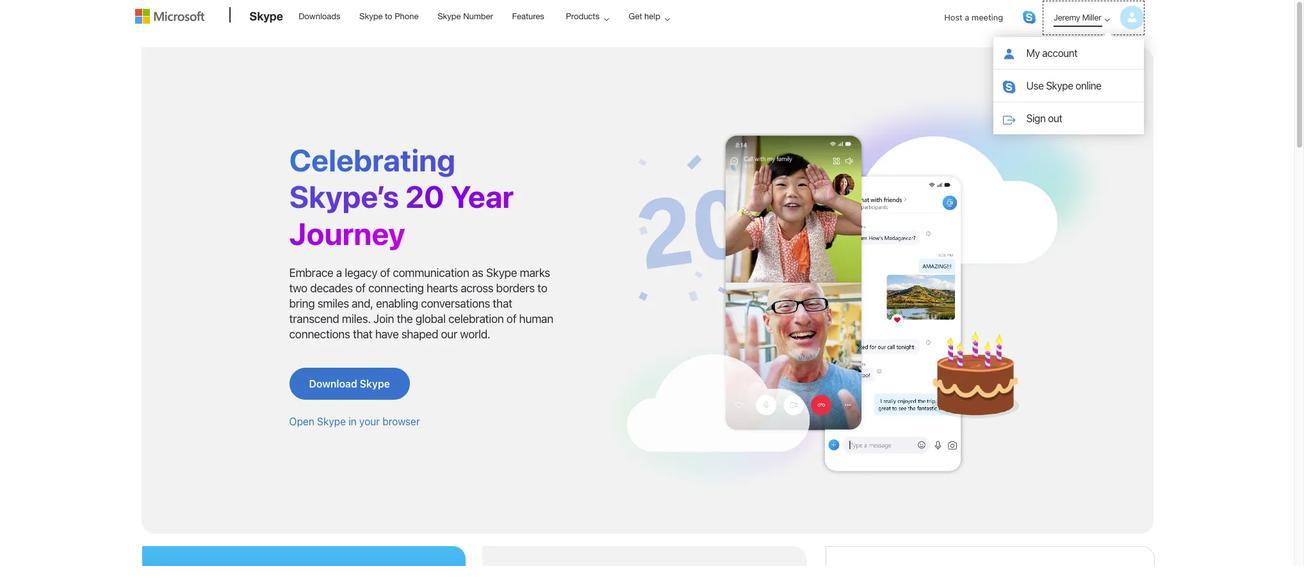 Task type: vqa. For each thing, say whether or not it's contained in the screenshot.
On inside the And that's not all, you can now kill time by searching up the image and exploring more about the beautiful scenery and places you see on your background!
no



Task type: locate. For each thing, give the bounding box(es) containing it.
of up connecting
[[380, 266, 390, 280]]

marks
[[520, 266, 550, 280]]

skype image
[[1003, 81, 1015, 94]]

a inside host a meeting link
[[965, 12, 970, 22]]

that down borders
[[493, 297, 512, 310]]

sign out link
[[993, 103, 1144, 135]]

0 horizontal spatial to
[[385, 12, 392, 21]]

0 horizontal spatial that
[[353, 328, 372, 341]]

account
[[1042, 47, 1078, 59]]

menu
[[993, 37, 1144, 135]]

features
[[512, 12, 544, 21]]

communication
[[393, 266, 469, 280]]

skype up your
[[360, 378, 390, 390]]

to left phone
[[385, 12, 392, 21]]

skype right use
[[1046, 80, 1073, 92]]

user image
[[1003, 48, 1015, 61]]

a
[[965, 12, 970, 22], [336, 266, 342, 280]]

signout image
[[1003, 114, 1016, 126]]

that
[[493, 297, 512, 310], [353, 328, 372, 341]]

to inside embrace a legacy of communication as skype marks two decades of connecting hearts across borders to bring smiles and, enabling conversations that transcend miles. join the global celebration of human connections that have shaped our world.
[[538, 282, 547, 295]]

1 vertical spatial to
[[538, 282, 547, 295]]

a up decades
[[336, 266, 342, 280]]

2 horizontal spatial of
[[507, 312, 517, 326]]

enabling
[[376, 297, 418, 310]]

products
[[566, 12, 600, 21]]

get help button
[[618, 1, 680, 32]]

world.
[[460, 328, 490, 341]]

1 horizontal spatial to
[[538, 282, 547, 295]]

our
[[441, 328, 457, 341]]

your
[[359, 416, 380, 428]]

a inside embrace a legacy of communication as skype marks two decades of connecting hearts across borders to bring smiles and, enabling conversations that transcend miles. join the global celebration of human connections that have shaped our world.
[[336, 266, 342, 280]]

open skype in your browser link
[[289, 416, 420, 428]]

products button
[[555, 1, 619, 32]]

skype number
[[438, 12, 493, 21]]

20
[[405, 179, 444, 215]]

miles.
[[342, 312, 371, 326]]

borders
[[496, 282, 535, 295]]

1 vertical spatial that
[[353, 328, 372, 341]]

download
[[309, 378, 357, 390]]

to down marks
[[538, 282, 547, 295]]

jeremy
[[1054, 12, 1080, 22]]

0 horizontal spatial of
[[356, 282, 366, 295]]

0 vertical spatial to
[[385, 12, 392, 21]]

jeremy miller link
[[1044, 1, 1144, 34]]

skype up borders
[[486, 266, 517, 280]]

browser
[[383, 416, 420, 428]]

join
[[374, 312, 394, 326]]

avatar image
[[1120, 6, 1144, 29]]

sign
[[1027, 113, 1046, 124]]

hearts
[[427, 282, 458, 295]]

a right host
[[965, 12, 970, 22]]

0 horizontal spatial a
[[336, 266, 342, 280]]

use
[[1027, 80, 1044, 92]]

two
[[289, 282, 307, 295]]

menu bar containing my account
[[135, 1, 1160, 135]]

a for host
[[965, 12, 970, 22]]

year
[[451, 179, 514, 215]]

1 horizontal spatial that
[[493, 297, 512, 310]]

1 horizontal spatial a
[[965, 12, 970, 22]]

skype
[[250, 9, 283, 23], [359, 12, 383, 21], [438, 12, 461, 21], [1046, 80, 1073, 92], [486, 266, 517, 280], [360, 378, 390, 390], [317, 416, 346, 428]]

of down legacy
[[356, 282, 366, 295]]

embrace
[[289, 266, 334, 280]]

human
[[519, 312, 553, 326]]

host a meeting
[[944, 12, 1003, 22]]

number
[[463, 12, 493, 21]]

1 horizontal spatial of
[[380, 266, 390, 280]]

skype left in
[[317, 416, 346, 428]]

global
[[416, 312, 446, 326]]

0 vertical spatial a
[[965, 12, 970, 22]]

menu containing my account
[[993, 37, 1144, 135]]

features link
[[506, 1, 550, 31]]

help
[[645, 12, 660, 21]]

of left human
[[507, 312, 517, 326]]

to
[[385, 12, 392, 21], [538, 282, 547, 295]]

of
[[380, 266, 390, 280], [356, 282, 366, 295], [507, 312, 517, 326]]

download skype link
[[289, 368, 410, 400]]

jeremy miller
[[1054, 12, 1102, 22]]

download skype
[[309, 378, 390, 390]]

menu bar
[[135, 1, 1160, 135]]

conversations
[[421, 297, 490, 310]]

skype left number
[[438, 12, 461, 21]]

1 vertical spatial a
[[336, 266, 342, 280]]

that down miles.
[[353, 328, 372, 341]]

get
[[629, 12, 642, 21]]



Task type: describe. For each thing, give the bounding box(es) containing it.
open skype in your browser
[[289, 416, 420, 428]]

a for embrace
[[336, 266, 342, 280]]

use skype online
[[1027, 80, 1102, 92]]

bring
[[289, 297, 315, 310]]

celebrating
[[289, 142, 456, 178]]

miller
[[1082, 12, 1102, 22]]

sign out
[[1027, 113, 1062, 124]]

across
[[461, 282, 494, 295]]

meeting
[[972, 12, 1003, 22]]

and,
[[352, 297, 373, 310]]

downloads link
[[293, 1, 346, 31]]

smiles
[[318, 297, 349, 310]]

legacy
[[345, 266, 377, 280]]

skype link
[[243, 1, 290, 35]]

my account
[[1027, 47, 1078, 59]]

celebration
[[448, 312, 504, 326]]

embrace a legacy of communication as skype marks two decades of connecting hearts across borders to bring smiles and, enabling conversations that transcend miles. join the global celebration of human connections that have shaped our world.
[[289, 266, 553, 341]]

connections
[[289, 328, 350, 341]]

transcend
[[289, 312, 339, 326]]

celebrating skype's 20 year journey
[[289, 142, 514, 252]]

get help
[[629, 12, 660, 21]]

 link
[[1023, 11, 1036, 24]]

0 vertical spatial of
[[380, 266, 390, 280]]

skype number link
[[432, 1, 499, 31]]

skype inside "link"
[[438, 12, 461, 21]]

great video calling with skype image
[[597, 86, 1115, 495]]

skype's
[[289, 179, 399, 215]]

2 vertical spatial of
[[507, 312, 517, 326]]

open
[[289, 416, 314, 428]]

1 vertical spatial of
[[356, 282, 366, 295]]

microsoft image
[[135, 9, 204, 24]]

decades
[[310, 282, 353, 295]]

in
[[349, 416, 357, 428]]

skype left 'downloads' link
[[250, 9, 283, 23]]

arrow down image
[[1100, 12, 1115, 28]]

journey
[[289, 216, 405, 252]]

host a meeting link
[[934, 1, 1014, 34]]

host
[[944, 12, 963, 22]]

skype to phone link
[[354, 1, 424, 31]]

phone
[[395, 12, 419, 21]]

the
[[397, 312, 413, 326]]

skype to phone
[[359, 12, 419, 21]]

use skype online link
[[993, 70, 1144, 102]]

skype left phone
[[359, 12, 383, 21]]

my account link
[[993, 37, 1144, 69]]

0 vertical spatial that
[[493, 297, 512, 310]]

online
[[1076, 80, 1102, 92]]

skype inside embrace a legacy of communication as skype marks two decades of connecting hearts across borders to bring smiles and, enabling conversations that transcend miles. join the global celebration of human connections that have shaped our world.
[[486, 266, 517, 280]]

my
[[1027, 47, 1040, 59]]

have
[[375, 328, 399, 341]]

skype inside menu
[[1046, 80, 1073, 92]]

out
[[1048, 113, 1062, 124]]

shaped
[[401, 328, 438, 341]]

connecting
[[368, 282, 424, 295]]

downloads
[[299, 12, 340, 21]]

as
[[472, 266, 483, 280]]



